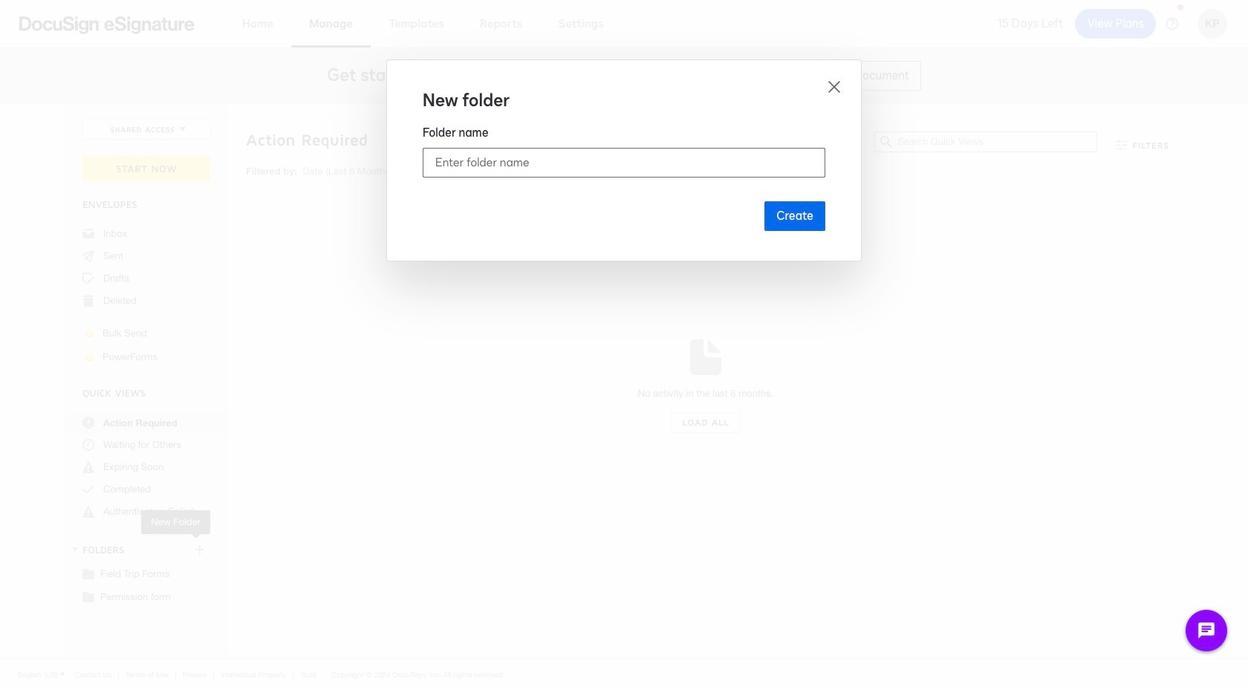 Task type: vqa. For each thing, say whether or not it's contained in the screenshot.
the bottommost Need to Sign icon
no



Task type: locate. For each thing, give the bounding box(es) containing it.
inbox image
[[82, 228, 94, 240]]

0 vertical spatial lock image
[[81, 325, 99, 342]]

Search Quick Views text field
[[898, 132, 1097, 152]]

lock image
[[81, 325, 99, 342], [81, 348, 99, 366]]

draft image
[[82, 273, 94, 285]]

completed image
[[82, 484, 94, 496]]

Enter folder name text field
[[423, 149, 825, 177]]

trash image
[[82, 295, 94, 307]]

2 lock image from the top
[[81, 348, 99, 366]]

0 vertical spatial folder image
[[82, 568, 94, 579]]

1 vertical spatial folder image
[[82, 591, 94, 603]]

2 folder image from the top
[[82, 591, 94, 603]]

action required image
[[82, 417, 94, 429]]

1 vertical spatial lock image
[[81, 348, 99, 366]]

clock image
[[82, 439, 94, 451]]

folder image
[[82, 568, 94, 579], [82, 591, 94, 603]]

more info region
[[0, 658, 1248, 690]]

1 lock image from the top
[[81, 325, 99, 342]]



Task type: describe. For each thing, give the bounding box(es) containing it.
docusign esignature image
[[19, 16, 195, 34]]

sent image
[[82, 250, 94, 262]]

alert image
[[82, 506, 94, 518]]

view folders image
[[69, 544, 81, 556]]

alert image
[[82, 461, 94, 473]]

1 folder image from the top
[[82, 568, 94, 579]]



